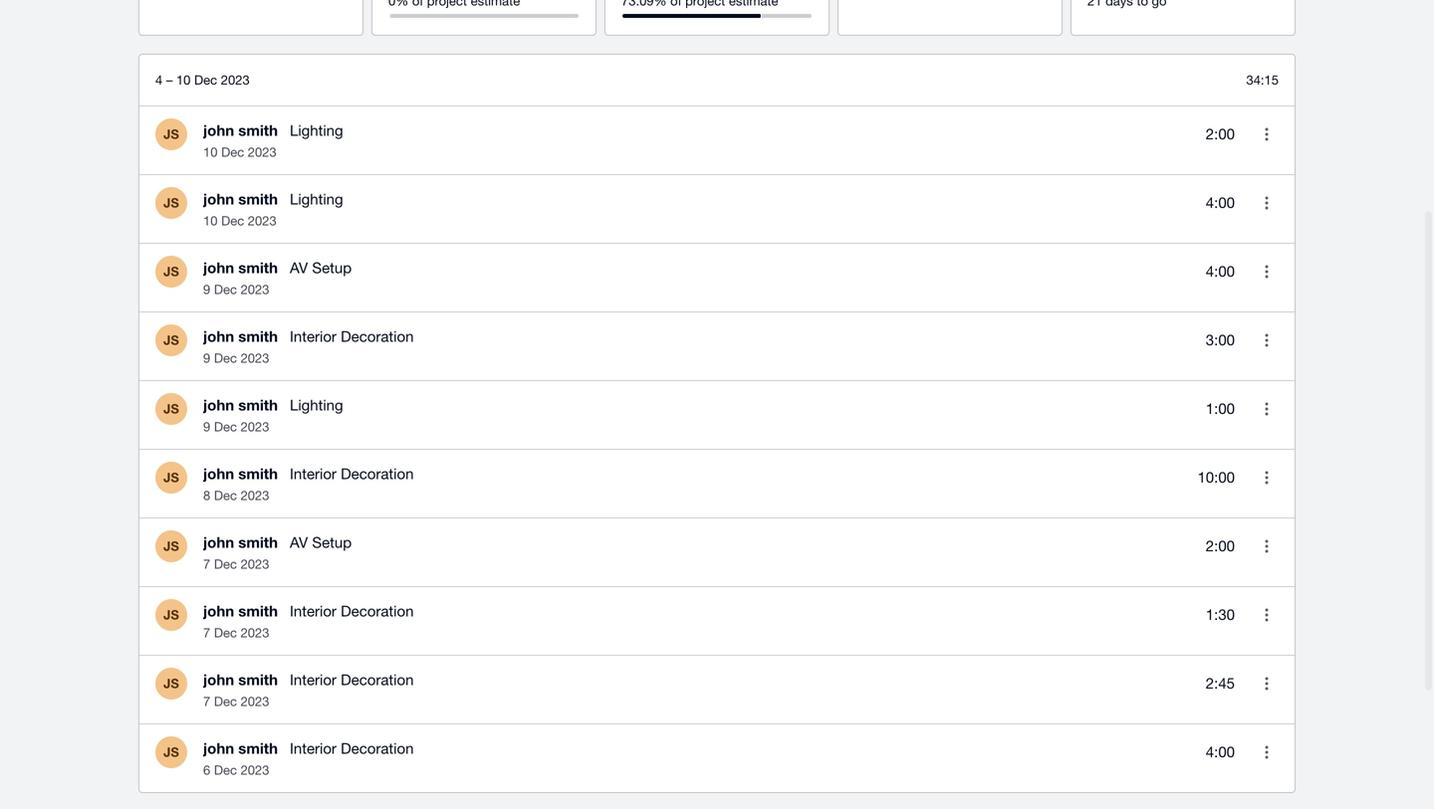 Task type: vqa. For each thing, say whether or not it's contained in the screenshot.


Task type: locate. For each thing, give the bounding box(es) containing it.
john smith for more options image associated with 2:45
[[203, 671, 278, 689]]

interior decoration for 3:00
[[290, 328, 414, 345]]

2023 for more options image corresponding to 2:00
[[241, 557, 269, 572]]

4 more options image from the top
[[1247, 458, 1287, 498]]

js for 4:00 more options image
[[164, 195, 179, 211]]

1 vertical spatial setup
[[312, 534, 352, 551]]

2023 for 4th more options icon from the top
[[241, 488, 269, 504]]

3 interior decoration from the top
[[290, 603, 414, 620]]

2023
[[221, 72, 250, 88], [248, 144, 277, 160], [248, 213, 277, 229], [241, 282, 269, 297], [241, 351, 269, 366], [241, 419, 269, 435], [241, 488, 269, 504], [241, 557, 269, 572], [241, 626, 269, 641], [241, 694, 269, 710], [241, 763, 269, 779]]

7 john from the top
[[203, 534, 234, 552]]

smith for 5th more options icon from the top of the page
[[238, 740, 278, 758]]

9 dec 2023
[[203, 282, 269, 297], [203, 351, 269, 366], [203, 419, 269, 435]]

1 setup from the top
[[312, 259, 352, 276]]

2 7 from the top
[[203, 626, 210, 641]]

1 vertical spatial 10
[[203, 144, 218, 160]]

7 for 1:30
[[203, 626, 210, 641]]

more options image
[[1247, 115, 1287, 154], [1247, 252, 1287, 292], [1247, 390, 1287, 429], [1247, 458, 1287, 498], [1247, 733, 1287, 773]]

dec for fifth more options icon from the bottom of the page
[[221, 144, 244, 160]]

3 9 from the top
[[203, 419, 210, 435]]

2 4:00 from the top
[[1206, 263, 1235, 280]]

interior for 2:45
[[290, 671, 337, 689]]

5 john smith from the top
[[203, 397, 278, 414]]

5 js from the top
[[164, 401, 179, 417]]

2 more options image from the top
[[1247, 252, 1287, 292]]

1 interior from the top
[[290, 328, 337, 345]]

4 john from the top
[[203, 328, 234, 346]]

decoration for 2:45
[[341, 671, 414, 689]]

8 john smith from the top
[[203, 603, 278, 621]]

3 more options image from the top
[[1247, 527, 1287, 567]]

2 interior from the top
[[290, 465, 337, 483]]

5 john from the top
[[203, 397, 234, 414]]

10 smith from the top
[[238, 740, 278, 758]]

john for 5th more options icon from the top of the page
[[203, 740, 234, 758]]

smith for third more options icon from the bottom
[[238, 397, 278, 414]]

setup
[[312, 259, 352, 276], [312, 534, 352, 551]]

1 vertical spatial 7
[[203, 626, 210, 641]]

4 interior decoration from the top
[[290, 671, 414, 689]]

john smith for 5th more options icon from the top of the page
[[203, 740, 278, 758]]

1 more options image from the top
[[1247, 115, 1287, 154]]

dec for more options image associated with 2:45
[[214, 694, 237, 710]]

js for 4th more options icon from the bottom
[[164, 264, 179, 279]]

decoration
[[341, 328, 414, 345], [341, 465, 414, 483], [341, 603, 414, 620], [341, 671, 414, 689], [341, 740, 414, 758]]

1 7 dec 2023 from the top
[[203, 557, 269, 572]]

3 john from the top
[[203, 259, 234, 277]]

3 interior from the top
[[290, 603, 337, 620]]

7 dec 2023 for 2:00
[[203, 557, 269, 572]]

2 interior decoration from the top
[[290, 465, 414, 483]]

10 dec 2023
[[203, 144, 277, 160], [203, 213, 277, 229]]

4 john smith from the top
[[203, 328, 278, 346]]

1 7 from the top
[[203, 557, 210, 572]]

decoration for 4:00
[[341, 740, 414, 758]]

2 10 dec 2023 from the top
[[203, 213, 277, 229]]

8 js from the top
[[164, 608, 179, 623]]

3 lighting from the top
[[290, 397, 343, 414]]

0 vertical spatial av
[[290, 259, 308, 276]]

0 vertical spatial 9
[[203, 282, 210, 297]]

5 decoration from the top
[[341, 740, 414, 758]]

0 vertical spatial 2:00
[[1206, 125, 1235, 142]]

av for 4:00
[[290, 259, 308, 276]]

john
[[203, 122, 234, 139], [203, 190, 234, 208], [203, 259, 234, 277], [203, 328, 234, 346], [203, 397, 234, 414], [203, 465, 234, 483], [203, 534, 234, 552], [203, 603, 234, 621], [203, 671, 234, 689], [203, 740, 234, 758]]

1 john from the top
[[203, 122, 234, 139]]

1 interior decoration from the top
[[290, 328, 414, 345]]

10 js from the top
[[164, 745, 179, 761]]

6 john smith from the top
[[203, 465, 278, 483]]

3 js from the top
[[164, 264, 179, 279]]

more options image for 1:30
[[1247, 596, 1287, 636]]

1 9 dec 2023 from the top
[[203, 282, 269, 297]]

9 dec 2023 for interior
[[203, 351, 269, 366]]

1 smith from the top
[[238, 122, 278, 139]]

7 john smith from the top
[[203, 534, 278, 552]]

2 av setup from the top
[[290, 534, 352, 551]]

john smith for more options image corresponding to 2:00
[[203, 534, 278, 552]]

1 vertical spatial av
[[290, 534, 308, 551]]

2 decoration from the top
[[341, 465, 414, 483]]

8 john from the top
[[203, 603, 234, 621]]

6 smith from the top
[[238, 465, 278, 483]]

6 js from the top
[[164, 470, 179, 486]]

1 john smith from the top
[[203, 122, 278, 139]]

0 vertical spatial 9 dec 2023
[[203, 282, 269, 297]]

3 7 from the top
[[203, 694, 210, 710]]

av setup for 4:00
[[290, 259, 352, 276]]

0 vertical spatial 4:00
[[1206, 194, 1235, 211]]

7
[[203, 557, 210, 572], [203, 626, 210, 641], [203, 694, 210, 710]]

5 interior decoration from the top
[[290, 740, 414, 758]]

2:00
[[1206, 125, 1235, 142], [1206, 537, 1235, 555]]

1 lighting from the top
[[290, 122, 343, 139]]

interior for 1:30
[[290, 603, 337, 620]]

lighting for 1:00
[[290, 397, 343, 414]]

js for more options image corresponding to 2:00
[[164, 539, 179, 554]]

3 4:00 from the top
[[1206, 744, 1235, 761]]

2 2:00 from the top
[[1206, 537, 1235, 555]]

2 vertical spatial 10
[[203, 213, 218, 229]]

3 decoration from the top
[[341, 603, 414, 620]]

5 more options image from the top
[[1247, 665, 1287, 704]]

js
[[164, 127, 179, 142], [164, 195, 179, 211], [164, 264, 179, 279], [164, 333, 179, 348], [164, 401, 179, 417], [164, 470, 179, 486], [164, 539, 179, 554], [164, 608, 179, 623], [164, 676, 179, 692], [164, 745, 179, 761]]

0 vertical spatial 7 dec 2023
[[203, 557, 269, 572]]

4 decoration from the top
[[341, 671, 414, 689]]

john smith for fifth more options icon from the bottom of the page
[[203, 122, 278, 139]]

2 js from the top
[[164, 195, 179, 211]]

4
[[155, 72, 163, 88]]

10 john from the top
[[203, 740, 234, 758]]

smith for more options image associated with 1:30
[[238, 603, 278, 621]]

1 vertical spatial lighting
[[290, 190, 343, 208]]

2 setup from the top
[[312, 534, 352, 551]]

2:00 for lighting
[[1206, 125, 1235, 142]]

dec for 4:00 more options image
[[221, 213, 244, 229]]

2:45
[[1206, 675, 1235, 692]]

dec
[[194, 72, 217, 88], [221, 144, 244, 160], [221, 213, 244, 229], [214, 282, 237, 297], [214, 351, 237, 366], [214, 419, 237, 435], [214, 488, 237, 504], [214, 557, 237, 572], [214, 626, 237, 641], [214, 694, 237, 710], [214, 763, 237, 779]]

9 john smith from the top
[[203, 671, 278, 689]]

2 lighting from the top
[[290, 190, 343, 208]]

4 interior from the top
[[290, 671, 337, 689]]

1 js from the top
[[164, 127, 179, 142]]

2 john from the top
[[203, 190, 234, 208]]

1 vertical spatial 4:00
[[1206, 263, 1235, 280]]

2023 for more options image associated with 1:30
[[241, 626, 269, 641]]

2023 for fifth more options icon from the bottom of the page
[[248, 144, 277, 160]]

0 vertical spatial setup
[[312, 259, 352, 276]]

7 smith from the top
[[238, 534, 278, 552]]

dec for more options image associated with 3:00
[[214, 351, 237, 366]]

10:00
[[1198, 469, 1235, 486]]

5 interior from the top
[[290, 740, 337, 758]]

7 js from the top
[[164, 539, 179, 554]]

1 decoration from the top
[[341, 328, 414, 345]]

smith
[[238, 122, 278, 139], [238, 190, 278, 208], [238, 259, 278, 277], [238, 328, 278, 346], [238, 397, 278, 414], [238, 465, 278, 483], [238, 534, 278, 552], [238, 603, 278, 621], [238, 671, 278, 689], [238, 740, 278, 758]]

7 dec 2023 for 1:30
[[203, 626, 269, 641]]

0 vertical spatial 10 dec 2023
[[203, 144, 277, 160]]

6 john from the top
[[203, 465, 234, 483]]

lighting
[[290, 122, 343, 139], [290, 190, 343, 208], [290, 397, 343, 414]]

9 for interior
[[203, 351, 210, 366]]

4 smith from the top
[[238, 328, 278, 346]]

1 10 dec 2023 from the top
[[203, 144, 277, 160]]

1 vertical spatial 10 dec 2023
[[203, 213, 277, 229]]

10 dec 2023 for 4:00
[[203, 213, 277, 229]]

1 9 from the top
[[203, 282, 210, 297]]

john for more options image associated with 2:45
[[203, 671, 234, 689]]

7 for 2:45
[[203, 694, 210, 710]]

interior decoration for 4:00
[[290, 740, 414, 758]]

2 vertical spatial 7
[[203, 694, 210, 710]]

interior
[[290, 328, 337, 345], [290, 465, 337, 483], [290, 603, 337, 620], [290, 671, 337, 689], [290, 740, 337, 758]]

john smith
[[203, 122, 278, 139], [203, 190, 278, 208], [203, 259, 278, 277], [203, 328, 278, 346], [203, 397, 278, 414], [203, 465, 278, 483], [203, 534, 278, 552], [203, 603, 278, 621], [203, 671, 278, 689], [203, 740, 278, 758]]

dec for 4th more options icon from the bottom
[[214, 282, 237, 297]]

0 vertical spatial av setup
[[290, 259, 352, 276]]

4 more options image from the top
[[1247, 596, 1287, 636]]

2 john smith from the top
[[203, 190, 278, 208]]

2 vertical spatial 9
[[203, 419, 210, 435]]

2 vertical spatial 9 dec 2023
[[203, 419, 269, 435]]

1 vertical spatial 2:00
[[1206, 537, 1235, 555]]

2:00 for av setup
[[1206, 537, 1235, 555]]

2 vertical spatial lighting
[[290, 397, 343, 414]]

john for more options image associated with 3:00
[[203, 328, 234, 346]]

more options image
[[1247, 183, 1287, 223], [1247, 321, 1287, 361], [1247, 527, 1287, 567], [1247, 596, 1287, 636], [1247, 665, 1287, 704]]

10
[[176, 72, 191, 88], [203, 144, 218, 160], [203, 213, 218, 229]]

4 js from the top
[[164, 333, 179, 348]]

dec for third more options icon from the bottom
[[214, 419, 237, 435]]

7 dec 2023 for 2:45
[[203, 694, 269, 710]]

1 vertical spatial 9 dec 2023
[[203, 351, 269, 366]]

av
[[290, 259, 308, 276], [290, 534, 308, 551]]

7 dec 2023
[[203, 557, 269, 572], [203, 626, 269, 641], [203, 694, 269, 710]]

10 john smith from the top
[[203, 740, 278, 758]]

2 vertical spatial 7 dec 2023
[[203, 694, 269, 710]]

10 dec 2023 for 2:00
[[203, 144, 277, 160]]

av setup for 2:00
[[290, 534, 352, 551]]

9 js from the top
[[164, 676, 179, 692]]

3 7 dec 2023 from the top
[[203, 694, 269, 710]]

1 av setup from the top
[[290, 259, 352, 276]]

3 smith from the top
[[238, 259, 278, 277]]

2 smith from the top
[[238, 190, 278, 208]]

4:00 for decoration
[[1206, 744, 1235, 761]]

2 vertical spatial 4:00
[[1206, 744, 1235, 761]]

4:00
[[1206, 194, 1235, 211], [1206, 263, 1235, 280], [1206, 744, 1235, 761]]

1 vertical spatial av setup
[[290, 534, 352, 551]]

2 9 from the top
[[203, 351, 210, 366]]

interior for 10:00
[[290, 465, 337, 483]]

js for 5th more options icon from the top of the page
[[164, 745, 179, 761]]

1 more options image from the top
[[1247, 183, 1287, 223]]

5 smith from the top
[[238, 397, 278, 414]]

av setup
[[290, 259, 352, 276], [290, 534, 352, 551]]

interior decoration
[[290, 328, 414, 345], [290, 465, 414, 483], [290, 603, 414, 620], [290, 671, 414, 689], [290, 740, 414, 758]]

1 2:00 from the top
[[1206, 125, 1235, 142]]

2 more options image from the top
[[1247, 321, 1287, 361]]

2 7 dec 2023 from the top
[[203, 626, 269, 641]]

2 av from the top
[[290, 534, 308, 551]]

2 9 dec 2023 from the top
[[203, 351, 269, 366]]

8 smith from the top
[[238, 603, 278, 621]]

1 vertical spatial 9
[[203, 351, 210, 366]]

interior for 3:00
[[290, 328, 337, 345]]

john for 4:00 more options image
[[203, 190, 234, 208]]

js for more options image associated with 2:45
[[164, 676, 179, 692]]

9 john from the top
[[203, 671, 234, 689]]

0 vertical spatial 7
[[203, 557, 210, 572]]

10 for 4:00
[[203, 213, 218, 229]]

9
[[203, 282, 210, 297], [203, 351, 210, 366], [203, 419, 210, 435]]

1 av from the top
[[290, 259, 308, 276]]

0 vertical spatial lighting
[[290, 122, 343, 139]]

2023 for 4:00 more options image
[[248, 213, 277, 229]]

34:15
[[1247, 72, 1279, 88]]

1 vertical spatial 7 dec 2023
[[203, 626, 269, 641]]

setup for 2:00
[[312, 534, 352, 551]]

9 smith from the top
[[238, 671, 278, 689]]

3 john smith from the top
[[203, 259, 278, 277]]



Task type: describe. For each thing, give the bounding box(es) containing it.
dec for more options image associated with 1:30
[[214, 626, 237, 641]]

2023 for third more options icon from the bottom
[[241, 419, 269, 435]]

js for more options image associated with 1:30
[[164, 608, 179, 623]]

9 for av
[[203, 282, 210, 297]]

john smith for 4th more options icon from the top
[[203, 465, 278, 483]]

lighting for 4:00
[[290, 190, 343, 208]]

6 dec 2023
[[203, 763, 269, 779]]

2023 for more options image associated with 2:45
[[241, 694, 269, 710]]

3:00
[[1206, 331, 1235, 349]]

5 more options image from the top
[[1247, 733, 1287, 773]]

8 dec 2023
[[203, 488, 269, 504]]

john for more options image corresponding to 2:00
[[203, 534, 234, 552]]

js for more options image associated with 3:00
[[164, 333, 179, 348]]

setup for 4:00
[[312, 259, 352, 276]]

js for third more options icon from the bottom
[[164, 401, 179, 417]]

lighting for 2:00
[[290, 122, 343, 139]]

decoration for 1:30
[[341, 603, 414, 620]]

decoration for 3:00
[[341, 328, 414, 345]]

interior decoration for 2:45
[[290, 671, 414, 689]]

av for 2:00
[[290, 534, 308, 551]]

smith for more options image associated with 2:45
[[238, 671, 278, 689]]

smith for more options image corresponding to 2:00
[[238, 534, 278, 552]]

smith for 4th more options icon from the top
[[238, 465, 278, 483]]

more options image for 2:45
[[1247, 665, 1287, 704]]

john for 4th more options icon from the bottom
[[203, 259, 234, 277]]

smith for fifth more options icon from the bottom of the page
[[238, 122, 278, 139]]

8
[[203, 488, 210, 504]]

2023 for more options image associated with 3:00
[[241, 351, 269, 366]]

2023 for 4th more options icon from the bottom
[[241, 282, 269, 297]]

smith for 4:00 more options image
[[238, 190, 278, 208]]

dec for 4th more options icon from the top
[[214, 488, 237, 504]]

2023 for 5th more options icon from the top of the page
[[241, 763, 269, 779]]

1:30
[[1206, 606, 1235, 624]]

js for fifth more options icon from the bottom of the page
[[164, 127, 179, 142]]

7 for 2:00
[[203, 557, 210, 572]]

4 – 10 dec 2023
[[155, 72, 250, 88]]

john smith for more options image associated with 1:30
[[203, 603, 278, 621]]

john smith for 4:00 more options image
[[203, 190, 278, 208]]

1:00
[[1206, 400, 1235, 417]]

–
[[166, 72, 173, 88]]

more options image for 4:00
[[1247, 183, 1287, 223]]

9 dec 2023 for av
[[203, 282, 269, 297]]

john smith for third more options icon from the bottom
[[203, 397, 278, 414]]

decoration for 10:00
[[341, 465, 414, 483]]

smith for 4th more options icon from the bottom
[[238, 259, 278, 277]]

john for 4th more options icon from the top
[[203, 465, 234, 483]]

3 more options image from the top
[[1247, 390, 1287, 429]]

john for third more options icon from the bottom
[[203, 397, 234, 414]]

0 vertical spatial 10
[[176, 72, 191, 88]]

more options image for 3:00
[[1247, 321, 1287, 361]]

dec for 5th more options icon from the top of the page
[[214, 763, 237, 779]]

john smith for 4th more options icon from the bottom
[[203, 259, 278, 277]]

interior decoration for 1:30
[[290, 603, 414, 620]]

3 9 dec 2023 from the top
[[203, 419, 269, 435]]

interior for 4:00
[[290, 740, 337, 758]]

more options image for 2:00
[[1247, 527, 1287, 567]]

10 for 2:00
[[203, 144, 218, 160]]

smith for more options image associated with 3:00
[[238, 328, 278, 346]]

4:00 for setup
[[1206, 263, 1235, 280]]

john for fifth more options icon from the bottom of the page
[[203, 122, 234, 139]]

1 4:00 from the top
[[1206, 194, 1235, 211]]

dec for more options image corresponding to 2:00
[[214, 557, 237, 572]]

js for 4th more options icon from the top
[[164, 470, 179, 486]]

john smith for more options image associated with 3:00
[[203, 328, 278, 346]]

interior decoration for 10:00
[[290, 465, 414, 483]]

6
[[203, 763, 210, 779]]

john for more options image associated with 1:30
[[203, 603, 234, 621]]



